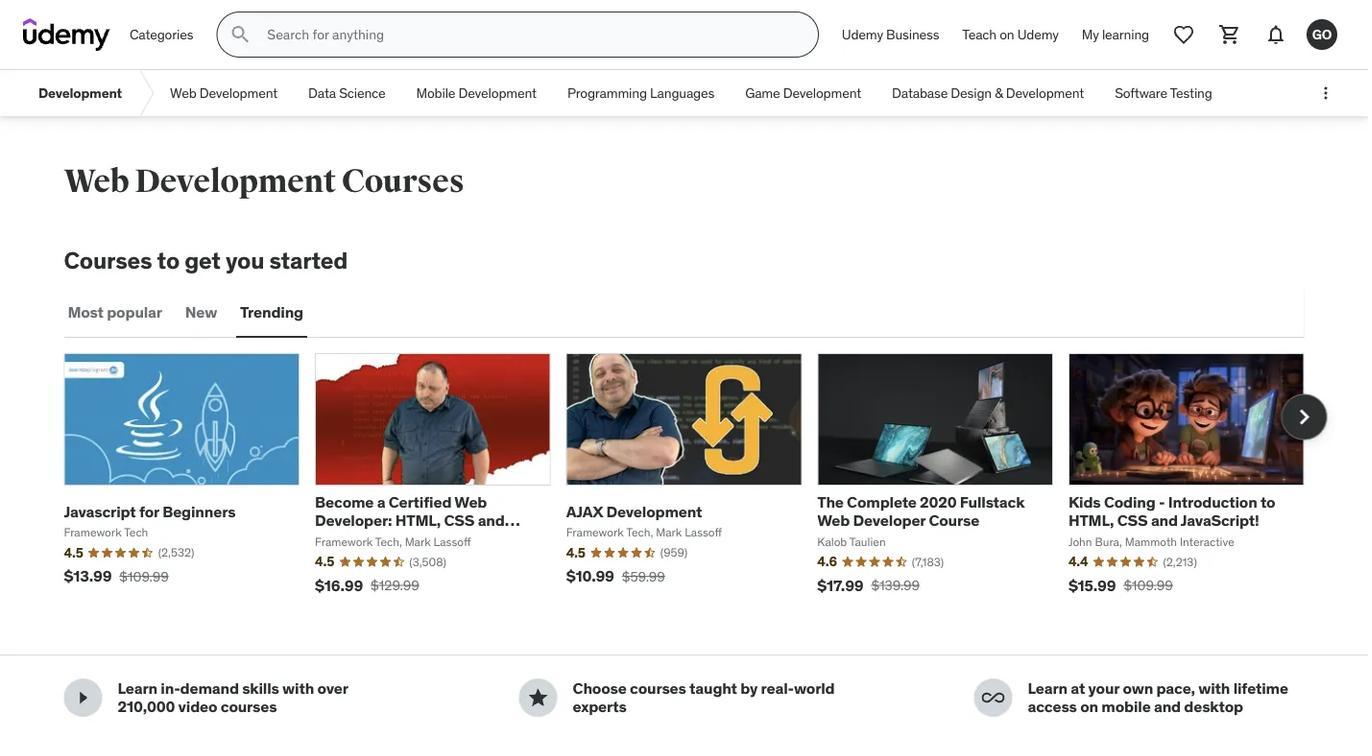 Task type: vqa. For each thing, say whether or not it's contained in the screenshot.
Move forward with new skills | Get courses from $12.99 now. Ends today. Ends in 16h 7m 51s .
no



Task type: locate. For each thing, give the bounding box(es) containing it.
web left "developer"
[[817, 511, 850, 531]]

1 horizontal spatial with
[[1199, 679, 1230, 698]]

mobile
[[1102, 697, 1151, 717]]

most
[[68, 303, 104, 322]]

with inside the learn in-demand skills with over 210,000 video courses
[[282, 679, 314, 698]]

1 with from the left
[[282, 679, 314, 698]]

medium image left the 210,000 at the bottom left of the page
[[72, 687, 95, 710]]

0 horizontal spatial udemy
[[842, 26, 883, 43]]

in-
[[161, 679, 180, 698]]

css left -
[[1117, 511, 1148, 531]]

development down submit search icon
[[199, 84, 278, 102]]

courses
[[630, 679, 686, 698], [221, 697, 277, 717]]

0 horizontal spatial medium image
[[72, 687, 95, 710]]

courses down mobile
[[342, 161, 464, 201]]

desktop
[[1184, 697, 1243, 717]]

to inside kids coding - introduction to html, css and javascript!
[[1261, 493, 1276, 512]]

my
[[1082, 26, 1099, 43]]

kids coding - introduction to html, css and javascript!
[[1069, 493, 1276, 531]]

html, inside the 'become a certified web developer: html, css and javascript'
[[395, 511, 441, 531]]

ajax development
[[566, 502, 702, 521]]

medium image left access
[[982, 687, 1005, 710]]

development for web development courses
[[135, 161, 336, 201]]

web right certified
[[455, 493, 487, 512]]

2 learn from the left
[[1028, 679, 1068, 698]]

courses up 'most popular'
[[64, 246, 152, 275]]

most popular button
[[64, 290, 166, 336]]

game
[[745, 84, 780, 102]]

learn
[[118, 679, 157, 698], [1028, 679, 1068, 698]]

and inside the 'become a certified web developer: html, css and javascript'
[[478, 511, 505, 531]]

categories
[[130, 26, 193, 43]]

fullstack
[[960, 493, 1025, 512]]

with
[[282, 679, 314, 698], [1199, 679, 1230, 698]]

development inside carousel element
[[606, 502, 702, 521]]

on left mobile
[[1080, 697, 1099, 717]]

development right 'ajax' on the bottom left of the page
[[606, 502, 702, 521]]

on inside learn at your own pace, with lifetime access on mobile and desktop
[[1080, 697, 1099, 717]]

game development
[[745, 84, 861, 102]]

css inside the 'become a certified web developer: html, css and javascript'
[[444, 511, 475, 531]]

javascript!
[[1181, 511, 1260, 531]]

choose courses taught by real-world experts
[[573, 679, 835, 717]]

courses
[[342, 161, 464, 201], [64, 246, 152, 275]]

udemy business
[[842, 26, 939, 43]]

my learning link
[[1071, 12, 1161, 58]]

learning
[[1102, 26, 1149, 43]]

css
[[444, 511, 475, 531], [1117, 511, 1148, 531]]

courses inside choose courses taught by real-world experts
[[630, 679, 686, 698]]

software testing link
[[1100, 70, 1228, 116]]

1 horizontal spatial to
[[1261, 493, 1276, 512]]

html, for a
[[395, 511, 441, 531]]

development up you
[[135, 161, 336, 201]]

categories button
[[118, 12, 205, 58]]

udemy left 'my'
[[1018, 26, 1059, 43]]

medium image
[[72, 687, 95, 710], [982, 687, 1005, 710]]

development right game
[[783, 84, 861, 102]]

business
[[886, 26, 939, 43]]

css inside kids coding - introduction to html, css and javascript!
[[1117, 511, 1148, 531]]

0 horizontal spatial learn
[[118, 679, 157, 698]]

wishlist image
[[1173, 23, 1196, 46]]

html, inside kids coding - introduction to html, css and javascript!
[[1069, 511, 1114, 531]]

css for -
[[1117, 511, 1148, 531]]

mobile
[[416, 84, 456, 102]]

learn inside the learn in-demand skills with over 210,000 video courses
[[118, 679, 157, 698]]

become a certified web developer: html, css and javascript
[[315, 493, 505, 549]]

developer:
[[315, 511, 392, 531]]

1 vertical spatial on
[[1080, 697, 1099, 717]]

and
[[478, 511, 505, 531], [1151, 511, 1178, 531], [1154, 697, 1181, 717]]

2 with from the left
[[1199, 679, 1230, 698]]

courses to get you started
[[64, 246, 348, 275]]

courses right video
[[221, 697, 277, 717]]

next image
[[1289, 402, 1320, 432]]

0 horizontal spatial courses
[[221, 697, 277, 717]]

database design & development link
[[877, 70, 1100, 116]]

the complete 2020 fullstack web developer course
[[817, 493, 1025, 531]]

software testing
[[1115, 84, 1213, 102]]

to left get
[[157, 246, 180, 275]]

css right a
[[444, 511, 475, 531]]

and inside kids coding - introduction to html, css and javascript!
[[1151, 511, 1178, 531]]

development right & on the top
[[1006, 84, 1084, 102]]

development down udemy image
[[38, 84, 122, 102]]

with left over
[[282, 679, 314, 698]]

development for game development
[[783, 84, 861, 102]]

udemy image
[[23, 18, 110, 51]]

programming languages
[[567, 84, 715, 102]]

1 vertical spatial to
[[1261, 493, 1276, 512]]

0 horizontal spatial html,
[[395, 511, 441, 531]]

0 horizontal spatial to
[[157, 246, 180, 275]]

and inside learn at your own pace, with lifetime access on mobile and desktop
[[1154, 697, 1181, 717]]

1 horizontal spatial courses
[[630, 679, 686, 698]]

1 horizontal spatial css
[[1117, 511, 1148, 531]]

learn inside learn at your own pace, with lifetime access on mobile and desktop
[[1028, 679, 1068, 698]]

development
[[38, 84, 122, 102], [199, 84, 278, 102], [459, 84, 537, 102], [783, 84, 861, 102], [1006, 84, 1084, 102], [135, 161, 336, 201], [606, 502, 702, 521]]

courses inside the learn in-demand skills with over 210,000 video courses
[[221, 697, 277, 717]]

1 html, from the left
[[395, 511, 441, 531]]

web development courses
[[64, 161, 464, 201]]

with inside learn at your own pace, with lifetime access on mobile and desktop
[[1199, 679, 1230, 698]]

with right pace,
[[1199, 679, 1230, 698]]

udemy business link
[[831, 12, 951, 58]]

learn left the in-
[[118, 679, 157, 698]]

development inside 'link'
[[459, 84, 537, 102]]

javascript
[[315, 529, 389, 549]]

1 horizontal spatial udemy
[[1018, 26, 1059, 43]]

development right mobile
[[459, 84, 537, 102]]

own
[[1123, 679, 1153, 698]]

2 css from the left
[[1117, 511, 1148, 531]]

by
[[741, 679, 758, 698]]

0 horizontal spatial with
[[282, 679, 314, 698]]

coding
[[1104, 493, 1156, 512]]

beginners
[[162, 502, 236, 521]]

mobile development
[[416, 84, 537, 102]]

new
[[185, 303, 217, 322]]

science
[[339, 84, 386, 102]]

web down development link
[[64, 161, 129, 201]]

1 learn from the left
[[118, 679, 157, 698]]

1 horizontal spatial learn
[[1028, 679, 1068, 698]]

0 vertical spatial courses
[[342, 161, 464, 201]]

lifetime
[[1234, 679, 1289, 698]]

html, left -
[[1069, 511, 1114, 531]]

2 medium image from the left
[[982, 687, 1005, 710]]

teach on udemy
[[962, 26, 1059, 43]]

html, right a
[[395, 511, 441, 531]]

on right teach
[[1000, 26, 1015, 43]]

medium image for learn in-demand skills with over 210,000 video courses
[[72, 687, 95, 710]]

skills
[[242, 679, 279, 698]]

database design & development
[[892, 84, 1084, 102]]

0 horizontal spatial css
[[444, 511, 475, 531]]

real-
[[761, 679, 794, 698]]

udemy
[[842, 26, 883, 43], [1018, 26, 1059, 43]]

learn left at on the bottom of page
[[1028, 679, 1068, 698]]

world
[[794, 679, 835, 698]]

1 vertical spatial courses
[[64, 246, 152, 275]]

1 css from the left
[[444, 511, 475, 531]]

1 medium image from the left
[[72, 687, 95, 710]]

0 horizontal spatial on
[[1000, 26, 1015, 43]]

courses left taught
[[630, 679, 686, 698]]

game development link
[[730, 70, 877, 116]]

video
[[178, 697, 217, 717]]

to right the javascript!
[[1261, 493, 1276, 512]]

1 horizontal spatial html,
[[1069, 511, 1114, 531]]

on
[[1000, 26, 1015, 43], [1080, 697, 1099, 717]]

1 horizontal spatial on
[[1080, 697, 1099, 717]]

choose
[[573, 679, 627, 698]]

1 horizontal spatial medium image
[[982, 687, 1005, 710]]

2 html, from the left
[[1069, 511, 1114, 531]]

data science
[[308, 84, 386, 102]]

udemy left business
[[842, 26, 883, 43]]

web right arrow pointing to subcategory menu links image
[[170, 84, 196, 102]]

web inside the 'become a certified web developer: html, css and javascript'
[[455, 493, 487, 512]]



Task type: describe. For each thing, give the bounding box(es) containing it.
popular
[[107, 303, 162, 322]]

you
[[226, 246, 264, 275]]

course
[[929, 511, 980, 531]]

web development link
[[155, 70, 293, 116]]

trending
[[240, 303, 303, 322]]

demand
[[180, 679, 239, 698]]

0 vertical spatial on
[[1000, 26, 1015, 43]]

data science link
[[293, 70, 401, 116]]

2 udemy from the left
[[1018, 26, 1059, 43]]

software
[[1115, 84, 1168, 102]]

pace,
[[1157, 679, 1195, 698]]

0 horizontal spatial courses
[[64, 246, 152, 275]]

your
[[1089, 679, 1120, 698]]

medium image
[[527, 687, 550, 710]]

mobile development link
[[401, 70, 552, 116]]

html, for coding
[[1069, 511, 1114, 531]]

&
[[995, 84, 1003, 102]]

developer
[[853, 511, 926, 531]]

learn for learn in-demand skills with over 210,000 video courses
[[118, 679, 157, 698]]

my learning
[[1082, 26, 1149, 43]]

kids
[[1069, 493, 1101, 512]]

most popular
[[68, 303, 162, 322]]

learn at your own pace, with lifetime access on mobile and desktop
[[1028, 679, 1289, 717]]

at
[[1071, 679, 1085, 698]]

css for certified
[[444, 511, 475, 531]]

210,000
[[118, 697, 175, 717]]

and for web
[[478, 511, 505, 531]]

access
[[1028, 697, 1077, 717]]

and for introduction
[[1151, 511, 1178, 531]]

for
[[139, 502, 159, 521]]

design
[[951, 84, 992, 102]]

notifications image
[[1265, 23, 1288, 46]]

Search for anything text field
[[263, 18, 795, 51]]

new button
[[181, 290, 221, 336]]

database
[[892, 84, 948, 102]]

development for ajax development
[[606, 502, 702, 521]]

programming languages link
[[552, 70, 730, 116]]

taught
[[690, 679, 737, 698]]

testing
[[1170, 84, 1213, 102]]

web inside the complete 2020 fullstack web developer course
[[817, 511, 850, 531]]

over
[[317, 679, 348, 698]]

go
[[1312, 26, 1332, 43]]

teach on udemy link
[[951, 12, 1071, 58]]

experts
[[573, 697, 627, 717]]

learn in-demand skills with over 210,000 video courses
[[118, 679, 348, 717]]

shopping cart with 0 items image
[[1219, 23, 1242, 46]]

javascript for beginners link
[[64, 502, 236, 521]]

kids coding - introduction to html, css and javascript! link
[[1069, 493, 1276, 531]]

introduction
[[1168, 493, 1258, 512]]

complete
[[847, 493, 917, 512]]

languages
[[650, 84, 715, 102]]

programming
[[567, 84, 647, 102]]

get
[[185, 246, 221, 275]]

1 udemy from the left
[[842, 26, 883, 43]]

javascript for beginners
[[64, 502, 236, 521]]

become a certified web developer: html, css and javascript link
[[315, 493, 520, 549]]

become
[[315, 493, 374, 512]]

development for web development
[[199, 84, 278, 102]]

0 vertical spatial to
[[157, 246, 180, 275]]

data
[[308, 84, 336, 102]]

web development
[[170, 84, 278, 102]]

arrow pointing to subcategory menu links image
[[137, 70, 155, 116]]

development link
[[23, 70, 137, 116]]

ajax
[[566, 502, 603, 521]]

javascript
[[64, 502, 136, 521]]

submit search image
[[229, 23, 252, 46]]

the complete 2020 fullstack web developer course link
[[817, 493, 1025, 531]]

development for mobile development
[[459, 84, 537, 102]]

go link
[[1299, 12, 1345, 58]]

1 horizontal spatial courses
[[342, 161, 464, 201]]

certified
[[389, 493, 452, 512]]

-
[[1159, 493, 1165, 512]]

ajax development link
[[566, 502, 702, 521]]

carousel element
[[64, 353, 1328, 609]]

trending button
[[236, 290, 307, 336]]

more subcategory menu links image
[[1317, 84, 1336, 103]]

started
[[269, 246, 348, 275]]

medium image for learn at your own pace, with lifetime access on mobile and desktop
[[982, 687, 1005, 710]]

learn for learn at your own pace, with lifetime access on mobile and desktop
[[1028, 679, 1068, 698]]



